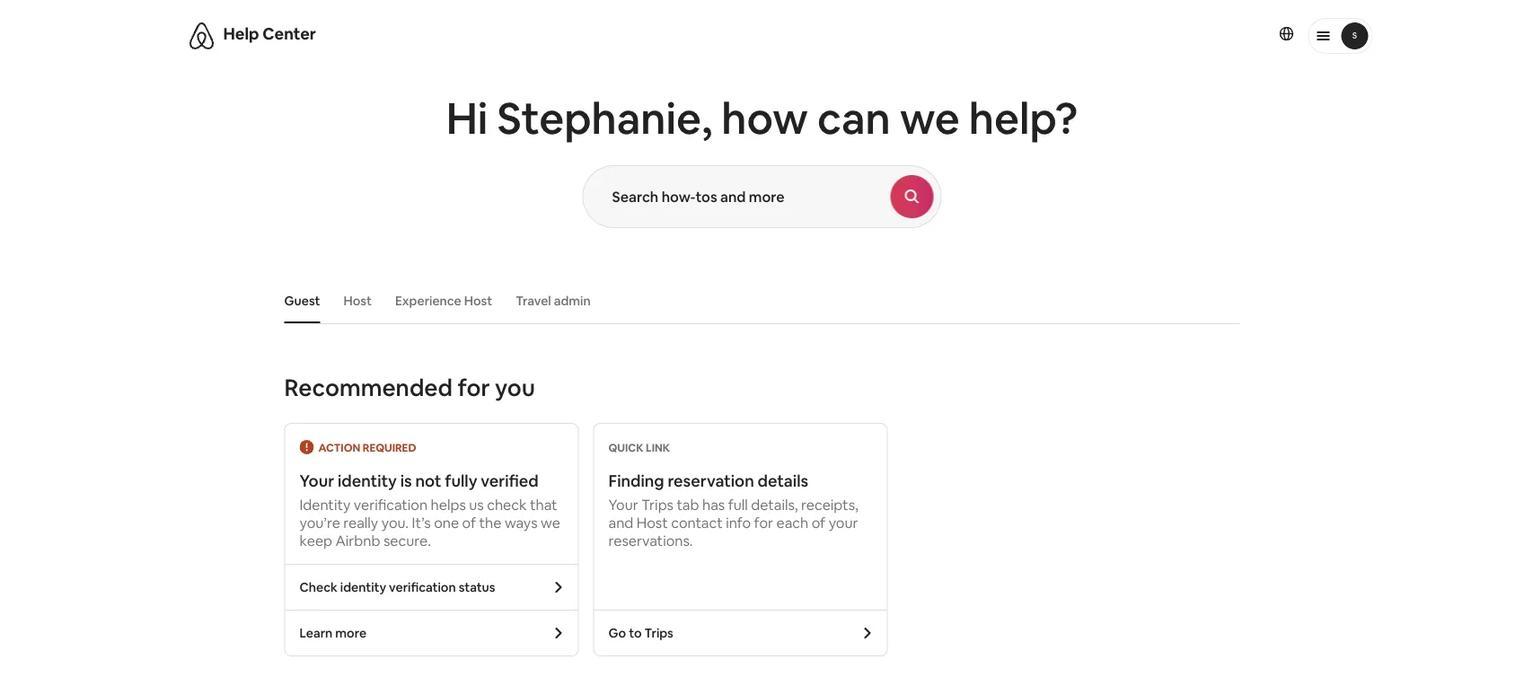 Task type: vqa. For each thing, say whether or not it's contained in the screenshot.
the bottommost Your
yes



Task type: locate. For each thing, give the bounding box(es) containing it.
verified
[[481, 471, 539, 492]]

tab list containing guest
[[275, 279, 1240, 323]]

host inside your trips tab has full details, receipts, and host contact info for each of your reservations.
[[637, 513, 668, 532]]

identity
[[338, 471, 397, 492], [340, 579, 386, 596]]

experience
[[395, 293, 462, 309]]

guest
[[284, 293, 320, 309]]

info
[[726, 513, 751, 532]]

check
[[300, 579, 338, 596]]

your trips tab has full details, receipts, and host contact info for each of your reservations.
[[609, 495, 859, 550]]

0 vertical spatial identity
[[338, 471, 397, 492]]

1 vertical spatial trips
[[645, 625, 674, 641]]

help
[[223, 23, 259, 44]]

link
[[646, 441, 670, 455]]

trips
[[642, 495, 674, 514], [645, 625, 674, 641]]

not
[[416, 471, 442, 492]]

is
[[400, 471, 412, 492]]

your
[[300, 471, 334, 492], [609, 495, 639, 514]]

learn more
[[300, 625, 367, 641]]

host right experience
[[464, 293, 492, 309]]

verification down is
[[354, 495, 428, 514]]

0 vertical spatial for
[[458, 373, 490, 403]]

travel
[[516, 293, 551, 309]]

trips right to
[[645, 625, 674, 641]]

None search field
[[583, 165, 942, 228]]

help center link
[[223, 23, 316, 44]]

recommended
[[284, 373, 453, 403]]

airbnb
[[336, 531, 380, 550]]

check identity verification status
[[300, 579, 496, 596]]

your inside your trips tab has full details, receipts, and host contact info for each of your reservations.
[[609, 495, 639, 514]]

trips left the tab
[[642, 495, 674, 514]]

1 of from the left
[[462, 513, 476, 532]]

for right info
[[754, 513, 774, 532]]

for left you
[[458, 373, 490, 403]]

1 horizontal spatial host
[[464, 293, 492, 309]]

hi stephanie, how can we help?
[[446, 90, 1078, 146]]

your down finding
[[609, 495, 639, 514]]

verification up learn more 'link'
[[389, 579, 456, 596]]

check identity verification status link
[[285, 565, 578, 610]]

host right guest button
[[344, 293, 372, 309]]

host
[[344, 293, 372, 309], [464, 293, 492, 309], [637, 513, 668, 532]]

one
[[434, 513, 459, 532]]

reservation
[[668, 471, 754, 492]]

airbnb homepage image
[[187, 22, 216, 50]]

tab list
[[275, 279, 1240, 323]]

quick
[[609, 441, 644, 455]]

1 vertical spatial your
[[609, 495, 639, 514]]

0 vertical spatial your
[[300, 471, 334, 492]]

you
[[495, 373, 535, 403]]

1 horizontal spatial of
[[812, 513, 826, 532]]

identity
[[300, 495, 351, 514]]

travel admin
[[516, 293, 591, 309]]

that
[[530, 495, 558, 514]]

keep
[[300, 531, 332, 550]]

full
[[728, 495, 748, 514]]

host inside host button
[[344, 293, 372, 309]]

0 vertical spatial we
[[900, 90, 960, 146]]

admin
[[554, 293, 591, 309]]

0 horizontal spatial for
[[458, 373, 490, 403]]

1 vertical spatial we
[[541, 513, 560, 532]]

can
[[818, 90, 891, 146]]

experience host button
[[386, 284, 501, 318]]

of inside your trips tab has full details, receipts, and host contact info for each of your reservations.
[[812, 513, 826, 532]]

for
[[458, 373, 490, 403], [754, 513, 774, 532]]

guest button
[[275, 284, 329, 318]]

1 horizontal spatial for
[[754, 513, 774, 532]]

it's
[[412, 513, 431, 532]]

finding
[[609, 471, 664, 492]]

experience host
[[395, 293, 492, 309]]

of left the
[[462, 513, 476, 532]]

status
[[459, 579, 496, 596]]

finding reservation details
[[609, 471, 809, 492]]

identity down action required
[[338, 471, 397, 492]]

0 vertical spatial verification
[[354, 495, 428, 514]]

reservations.
[[609, 531, 693, 550]]

and
[[609, 513, 634, 532]]

stephanie,
[[497, 90, 713, 146]]

0 horizontal spatial we
[[541, 513, 560, 532]]

we
[[900, 90, 960, 146], [541, 513, 560, 532]]

0 horizontal spatial host
[[344, 293, 372, 309]]

of
[[462, 513, 476, 532], [812, 513, 826, 532]]

1 vertical spatial identity
[[340, 579, 386, 596]]

identity right check
[[340, 579, 386, 596]]

we right can
[[900, 90, 960, 146]]

0 vertical spatial trips
[[642, 495, 674, 514]]

2 horizontal spatial host
[[637, 513, 668, 532]]

of inside identity verification helps us check that you're really you. it's one of the ways we keep airbnb secure.
[[462, 513, 476, 532]]

we right ways
[[541, 513, 560, 532]]

0 horizontal spatial of
[[462, 513, 476, 532]]

0 horizontal spatial your
[[300, 471, 334, 492]]

host right and
[[637, 513, 668, 532]]

go to trips
[[609, 625, 674, 641]]

your up identity
[[300, 471, 334, 492]]

your identity is not fully verified
[[300, 471, 539, 492]]

verification
[[354, 495, 428, 514], [389, 579, 456, 596]]

1 horizontal spatial your
[[609, 495, 639, 514]]

contact
[[671, 513, 723, 532]]

of left 'your'
[[812, 513, 826, 532]]

quick link
[[609, 441, 670, 455]]

2 of from the left
[[812, 513, 826, 532]]

1 vertical spatial for
[[754, 513, 774, 532]]

learn more link
[[285, 611, 578, 656]]

required
[[363, 441, 416, 455]]



Task type: describe. For each thing, give the bounding box(es) containing it.
hi
[[446, 90, 488, 146]]

identity for your
[[338, 471, 397, 492]]

us
[[469, 495, 484, 514]]

main navigation menu image
[[1342, 22, 1369, 49]]

your
[[829, 513, 858, 532]]

recommended for you
[[284, 373, 535, 403]]

details,
[[751, 495, 798, 514]]

Search how-tos and more search field
[[584, 166, 891, 227]]

identity for check
[[340, 579, 386, 596]]

for inside your trips tab has full details, receipts, and host contact info for each of your reservations.
[[754, 513, 774, 532]]

your for your trips tab has full details, receipts, and host contact info for each of your reservations.
[[609, 495, 639, 514]]

action
[[318, 441, 361, 455]]

the
[[479, 513, 502, 532]]

helps
[[431, 495, 466, 514]]

trips inside your trips tab has full details, receipts, and host contact info for each of your reservations.
[[642, 495, 674, 514]]

center
[[263, 23, 316, 44]]

secure.
[[384, 531, 431, 550]]

go to trips link
[[594, 611, 887, 656]]

1 horizontal spatial we
[[900, 90, 960, 146]]

action required
[[318, 441, 416, 455]]

learn
[[300, 625, 333, 641]]

really
[[343, 513, 378, 532]]

details
[[758, 471, 809, 492]]

fully
[[445, 471, 477, 492]]

host inside experience host button
[[464, 293, 492, 309]]

you.
[[382, 513, 409, 532]]

check
[[487, 495, 527, 514]]

you're
[[300, 513, 340, 532]]

more
[[335, 625, 367, 641]]

each
[[777, 513, 809, 532]]

go
[[609, 625, 626, 641]]

has
[[703, 495, 725, 514]]

to
[[629, 625, 642, 641]]

host button
[[335, 284, 381, 318]]

receipts,
[[801, 495, 859, 514]]

we inside identity verification helps us check that you're really you. it's one of the ways we keep airbnb secure.
[[541, 513, 560, 532]]

verification inside identity verification helps us check that you're really you. it's one of the ways we keep airbnb secure.
[[354, 495, 428, 514]]

1 vertical spatial verification
[[389, 579, 456, 596]]

help center
[[223, 23, 316, 44]]

ways
[[505, 513, 538, 532]]

travel admin button
[[507, 284, 600, 318]]

help?
[[969, 90, 1078, 146]]

tab
[[677, 495, 699, 514]]

identity verification helps us check that you're really you. it's one of the ways we keep airbnb secure.
[[300, 495, 560, 550]]

how
[[722, 90, 808, 146]]

your for your identity is not fully verified
[[300, 471, 334, 492]]



